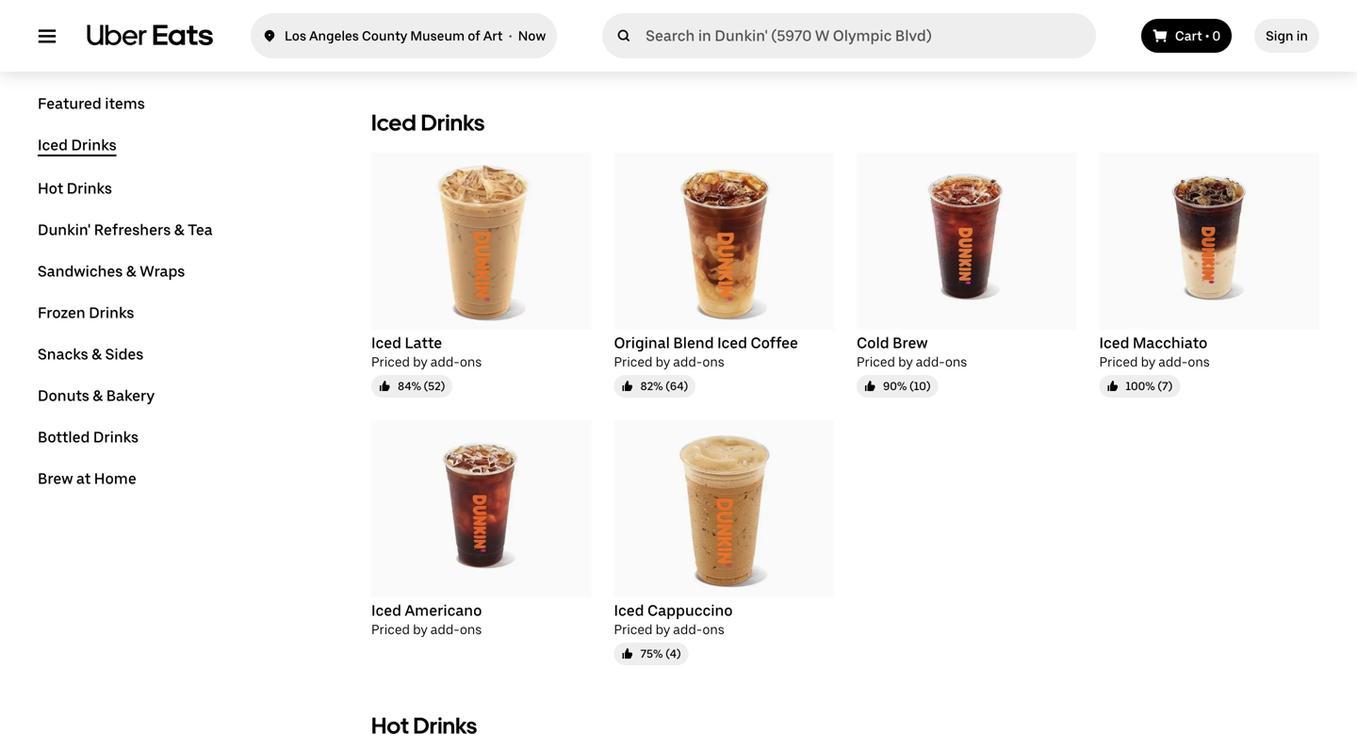Task type: locate. For each thing, give the bounding box(es) containing it.
1 horizontal spatial brew
[[893, 334, 928, 352]]

priced inside the iced cappuccino priced by add-ons
[[614, 622, 653, 638]]

1 vertical spatial thumb up image
[[622, 649, 633, 660]]

3 thumb up image from the left
[[865, 381, 876, 392]]

thumb up image left 82%
[[622, 381, 633, 392]]

frozen drinks button
[[38, 304, 134, 322]]

art
[[484, 28, 503, 44]]

& for sides
[[92, 346, 102, 363]]

cart • 0
[[1176, 28, 1221, 44]]

0 horizontal spatial thumb up image
[[622, 649, 633, 660]]

priced for iced latte
[[372, 354, 410, 370]]

priced for iced macchiato
[[1100, 354, 1139, 370]]

$12.48
[[954, 7, 992, 23]]

dunkin' refreshers & tea
[[38, 221, 213, 239]]

• right the art
[[509, 28, 512, 44]]

1 vertical spatial brew
[[38, 470, 73, 488]]

(52)
[[424, 380, 445, 393]]

thumb up image for iced latte
[[379, 381, 390, 392]]

navigation
[[38, 94, 326, 511]]

& left sides
[[92, 346, 102, 363]]

iced left latte
[[372, 334, 402, 352]]

brew inside button
[[38, 470, 73, 488]]

iced inside iced macchiato priced by add-ons
[[1100, 334, 1130, 352]]

bakery
[[106, 387, 155, 405]]

priced inside the iced latte priced by add-ons
[[372, 354, 410, 370]]

by up 75% (4)
[[656, 622, 671, 638]]

drinks down featured items button
[[71, 136, 117, 154]]

priced down cold
[[857, 354, 896, 370]]

by inside cold brew priced by add-ons
[[899, 354, 913, 370]]

drinks for hot drinks button
[[67, 180, 112, 198]]

ons for iced latte
[[460, 354, 482, 370]]

by down latte
[[413, 354, 428, 370]]

bottled
[[38, 429, 90, 446]]

1 horizontal spatial thumb up image
[[622, 381, 633, 392]]

100% (7)
[[1126, 380, 1173, 393]]

$12.48 link
[[954, 0, 1126, 25]]

iced up hot
[[38, 136, 68, 154]]

82%
[[641, 380, 663, 393]]

priced inside original blend iced coffee priced by add-ons
[[614, 354, 653, 370]]

drinks up home
[[93, 429, 139, 446]]

add-
[[431, 354, 460, 370], [673, 354, 703, 370], [916, 354, 946, 370], [1159, 354, 1188, 370], [431, 622, 460, 638], [673, 622, 703, 638]]

0 horizontal spatial •
[[509, 28, 512, 44]]

iced drinks
[[372, 109, 485, 136], [38, 136, 117, 154]]

by for cold brew
[[899, 354, 913, 370]]

iced
[[372, 109, 417, 136], [38, 136, 68, 154], [372, 334, 402, 352], [718, 334, 748, 352], [1100, 334, 1130, 352], [372, 602, 402, 620], [614, 602, 644, 620]]

1 thumb up image from the left
[[379, 381, 390, 392]]

ons inside iced macchiato priced by add-ons
[[1188, 354, 1210, 370]]

0 horizontal spatial thumb up image
[[379, 381, 390, 392]]

latte
[[405, 334, 442, 352]]

thumb up image left 84%
[[379, 381, 390, 392]]

drinks for frozen drinks button
[[89, 304, 134, 322]]

ons inside the iced cappuccino priced by add-ons
[[703, 622, 725, 638]]

egg
[[824, 0, 851, 5]]

thumb up image
[[379, 381, 390, 392], [622, 381, 633, 392], [865, 381, 876, 392]]

ons inside original blend iced coffee priced by add-ons
[[703, 354, 725, 370]]

82% (64)
[[641, 380, 688, 393]]

add- inside iced macchiato priced by add-ons
[[1159, 354, 1188, 370]]

add- inside the iced cappuccino priced by add-ons
[[673, 622, 703, 638]]

priced inside iced macchiato priced by add-ons
[[1100, 354, 1139, 370]]

1 horizontal spatial thumb up image
[[1107, 381, 1119, 392]]

& left the tea in the top left of the page
[[174, 221, 184, 239]]

thumb up image left 100%
[[1107, 381, 1119, 392]]

& left wraps
[[126, 263, 136, 281]]

75%
[[641, 647, 663, 661]]

county
[[362, 28, 408, 44]]

bottled drinks button
[[38, 428, 139, 447]]

add- for cold brew
[[916, 354, 946, 370]]

add- for iced latte
[[431, 354, 460, 370]]

1 horizontal spatial •
[[1206, 28, 1210, 44]]

iced drinks inside navigation
[[38, 136, 117, 154]]

priced inside iced americano priced by add-ons
[[372, 622, 410, 638]]

0 horizontal spatial brew
[[38, 470, 73, 488]]

by inside the iced latte priced by add-ons
[[413, 354, 428, 370]]

add- down blend
[[673, 354, 703, 370]]

iced inside the iced latte priced by add-ons
[[372, 334, 402, 352]]

cappuccino
[[648, 602, 733, 620]]

thumb up image left 75%
[[622, 649, 633, 660]]

donuts & bakery button
[[38, 387, 155, 405]]

and
[[854, 0, 881, 5]]

add- down cappuccino
[[673, 622, 703, 638]]

thumb up image for original blend iced coffee
[[622, 381, 633, 392]]

drinks
[[421, 109, 485, 136], [71, 136, 117, 154], [67, 180, 112, 198], [89, 304, 134, 322], [93, 429, 139, 446]]

90% (10)
[[884, 380, 931, 393]]

ons inside iced americano priced by add-ons
[[460, 622, 482, 638]]

• left 0
[[1206, 28, 1210, 44]]

iced left americano
[[372, 602, 402, 620]]

brew at home button
[[38, 470, 136, 488]]

at
[[76, 470, 91, 488]]

iced americano priced by add-ons
[[372, 602, 482, 638]]

add- up (10)
[[916, 354, 946, 370]]

& inside button
[[126, 263, 136, 281]]

hot
[[38, 180, 63, 198]]

brew right cold
[[893, 334, 928, 352]]

thumb up image for iced macchiato
[[1107, 381, 1119, 392]]

iced inside the iced cappuccino priced by add-ons
[[614, 602, 644, 620]]

0 horizontal spatial iced drinks
[[38, 136, 117, 154]]

90%
[[884, 380, 907, 393]]

$4.73
[[1148, 26, 1181, 42]]

frozen
[[38, 304, 86, 322]]

priced up 75%
[[614, 622, 653, 638]]

thumb up image left 90%
[[865, 381, 876, 392]]

iced right blend
[[718, 334, 748, 352]]

cheese
[[760, 6, 812, 24]]

drinks for bottled drinks button
[[93, 429, 139, 446]]

add- inside cold brew priced by add-ons
[[916, 354, 946, 370]]

add- down americano
[[431, 622, 460, 638]]

by up 90% (10)
[[899, 354, 913, 370]]

bottled drinks
[[38, 429, 139, 446]]

priced
[[372, 354, 410, 370], [614, 354, 653, 370], [857, 354, 896, 370], [1100, 354, 1139, 370], [372, 622, 410, 638], [614, 622, 653, 638]]

1 horizontal spatial iced drinks
[[372, 109, 485, 136]]

iced drinks down featured
[[38, 136, 117, 154]]

84% (52)
[[398, 380, 445, 393]]

add- up the (52)
[[431, 354, 460, 370]]

deliver to image
[[262, 25, 277, 47]]

ons inside the iced latte priced by add-ons
[[460, 354, 482, 370]]

by up the 100% (7)
[[1141, 354, 1156, 370]]

iced inside button
[[38, 136, 68, 154]]

0 vertical spatial thumb up image
[[1107, 381, 1119, 392]]

iced up 75%
[[614, 602, 644, 620]]

priced down original
[[614, 354, 653, 370]]

sausage
[[760, 0, 820, 5]]

•
[[509, 28, 512, 44], [1206, 28, 1210, 44]]

blend
[[674, 334, 714, 352]]

priced inside cold brew priced by add-ons
[[857, 354, 896, 370]]

add- inside the iced latte priced by add-ons
[[431, 354, 460, 370]]

by up 82% (64)
[[656, 354, 671, 370]]

macchiato
[[1133, 334, 1208, 352]]

by down americano
[[413, 622, 428, 638]]

0
[[1213, 28, 1221, 44]]

sign in
[[1267, 28, 1309, 44]]

priced down americano
[[372, 622, 410, 638]]

sign
[[1267, 28, 1294, 44]]

thumb up image for iced cappuccino
[[622, 649, 633, 660]]

drinks down sandwiches & wraps
[[89, 304, 134, 322]]

priced up 84%
[[372, 354, 410, 370]]

$6.48
[[760, 26, 793, 42]]

100%
[[1126, 380, 1156, 393]]

of
[[468, 28, 481, 44]]

by
[[413, 354, 428, 370], [656, 354, 671, 370], [899, 354, 913, 370], [1141, 354, 1156, 370], [413, 622, 428, 638], [656, 622, 671, 638]]

maple sugar snackin' bacon $4.73
[[1148, 0, 1303, 42]]

by for iced cappuccino
[[656, 622, 671, 638]]

by for iced latte
[[413, 354, 428, 370]]

ons for cold brew
[[946, 354, 968, 370]]

priced up 100%
[[1100, 354, 1139, 370]]

by inside the iced cappuccino priced by add-ons
[[656, 622, 671, 638]]

sign in link
[[1255, 19, 1320, 53]]

featured items button
[[38, 94, 145, 113]]

drinks for iced drinks button
[[71, 136, 117, 154]]

iced drinks down museum
[[372, 109, 485, 136]]

ons inside cold brew priced by add-ons
[[946, 354, 968, 370]]

coffee
[[751, 334, 799, 352]]

drinks right hot
[[67, 180, 112, 198]]

by inside iced macchiato priced by add-ons
[[1141, 354, 1156, 370]]

thumb up image
[[1107, 381, 1119, 392], [622, 649, 633, 660]]

bacon
[[1148, 6, 1193, 24]]

iced macchiato priced by add-ons
[[1100, 334, 1210, 370]]

2 thumb up image from the left
[[622, 381, 633, 392]]

brew left at
[[38, 470, 73, 488]]

cold
[[857, 334, 890, 352]]

in
[[1297, 28, 1309, 44]]

& left bakery
[[93, 387, 103, 405]]

by for iced macchiato
[[1141, 354, 1156, 370]]

0 vertical spatial brew
[[893, 334, 928, 352]]

(10)
[[910, 380, 931, 393]]

iced up 100%
[[1100, 334, 1130, 352]]

ons
[[460, 354, 482, 370], [703, 354, 725, 370], [946, 354, 968, 370], [1188, 354, 1210, 370], [460, 622, 482, 638], [703, 622, 725, 638]]

2 horizontal spatial thumb up image
[[865, 381, 876, 392]]

add- down macchiato
[[1159, 354, 1188, 370]]

brew
[[893, 334, 928, 352], [38, 470, 73, 488]]



Task type: describe. For each thing, give the bounding box(es) containing it.
sandwiches
[[38, 263, 123, 281]]

& for bakery
[[93, 387, 103, 405]]

ons for iced cappuccino
[[703, 622, 725, 638]]

add- for iced macchiato
[[1159, 354, 1188, 370]]

donuts & bakery
[[38, 387, 155, 405]]

uber eats home image
[[87, 25, 213, 47]]

americano
[[405, 602, 482, 620]]

featured items
[[38, 95, 145, 113]]

iced drinks button
[[38, 136, 117, 157]]

brew inside cold brew priced by add-ons
[[893, 334, 928, 352]]

tea
[[188, 221, 213, 239]]

brew at home
[[38, 470, 136, 488]]

snacks & sides
[[38, 346, 144, 363]]

iced inside original blend iced coffee priced by add-ons
[[718, 334, 748, 352]]

iced down county
[[372, 109, 417, 136]]

add- for iced cappuccino
[[673, 622, 703, 638]]

los angeles county museum of art • now
[[285, 28, 546, 44]]

add- inside original blend iced coffee priced by add-ons
[[673, 354, 703, 370]]

wraps
[[140, 263, 185, 281]]

1 • from the left
[[509, 28, 512, 44]]

sides
[[105, 346, 144, 363]]

main navigation menu image
[[38, 26, 57, 45]]

featured
[[38, 95, 102, 113]]

museum
[[410, 28, 465, 44]]

iced inside iced americano priced by add-ons
[[372, 602, 402, 620]]

by inside original blend iced coffee priced by add-ons
[[656, 354, 671, 370]]

frozen drinks
[[38, 304, 134, 322]]

75% (4)
[[641, 647, 681, 661]]

snackin'
[[1241, 0, 1300, 5]]

84%
[[398, 380, 421, 393]]

$2.36
[[372, 7, 403, 23]]

2 • from the left
[[1206, 28, 1210, 44]]

sugar
[[1195, 0, 1238, 5]]

hot drinks
[[38, 180, 112, 198]]

angeles
[[309, 28, 359, 44]]

add- inside iced americano priced by add-ons
[[431, 622, 460, 638]]

iced cappuccino priced by add-ons
[[614, 602, 733, 638]]

items
[[105, 95, 145, 113]]

cold brew priced by add-ons
[[857, 334, 968, 370]]

priced for cold brew
[[857, 354, 896, 370]]

iced latte priced by add-ons
[[372, 334, 482, 370]]

drinks down museum
[[421, 109, 485, 136]]

Search in Dunkin' (5970 W Olympic Blvd) text field
[[646, 26, 1089, 45]]

priced for iced cappuccino
[[614, 622, 653, 638]]

navigation containing featured items
[[38, 94, 326, 511]]

original blend iced coffee priced by add-ons
[[614, 334, 799, 370]]

sandwiches & wraps button
[[38, 262, 185, 281]]

snacks
[[38, 346, 88, 363]]

thumb up image for cold brew
[[865, 381, 876, 392]]

snacks & sides button
[[38, 345, 144, 364]]

(4)
[[666, 647, 681, 661]]

by inside iced americano priced by add-ons
[[413, 622, 428, 638]]

ons for iced macchiato
[[1188, 354, 1210, 370]]

refreshers
[[94, 221, 171, 239]]

hot drinks button
[[38, 179, 112, 198]]

donuts
[[38, 387, 89, 405]]

sandwiches & wraps
[[38, 263, 185, 281]]

los
[[285, 28, 306, 44]]

now
[[518, 28, 546, 44]]

cart
[[1176, 28, 1203, 44]]

original
[[614, 334, 670, 352]]

maple
[[1148, 0, 1192, 5]]

dunkin' refreshers & tea button
[[38, 221, 213, 240]]

(7)
[[1158, 380, 1173, 393]]

(64)
[[666, 380, 688, 393]]

sausage egg and cheese $6.48
[[760, 0, 885, 42]]

dunkin'
[[38, 221, 91, 239]]

home
[[94, 470, 136, 488]]

& for wraps
[[126, 263, 136, 281]]

$2.36 link
[[372, 0, 543, 25]]



Task type: vqa. For each thing, say whether or not it's contained in the screenshot.
South on the top of the page
no



